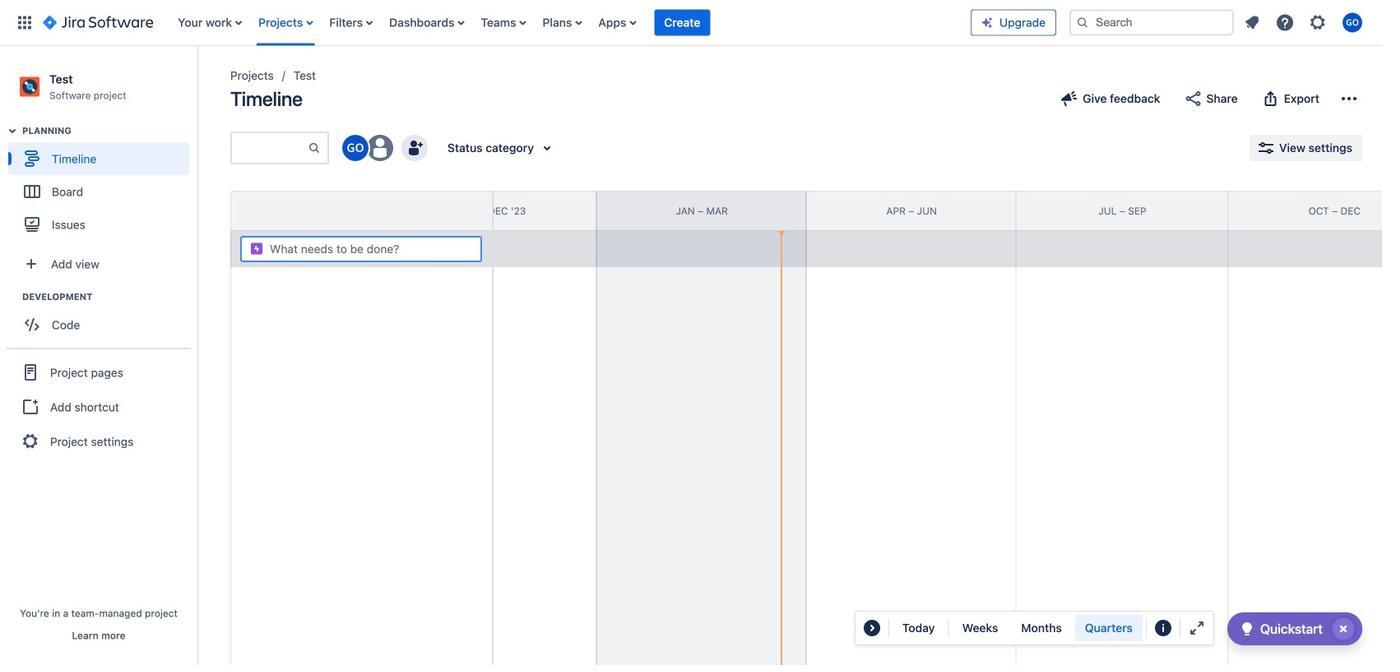 Task type: locate. For each thing, give the bounding box(es) containing it.
planning image
[[2, 121, 22, 141]]

heading
[[22, 124, 197, 138], [22, 291, 197, 304]]

notifications image
[[1242, 13, 1262, 32]]

list item
[[654, 0, 710, 46]]

Search field
[[1069, 9, 1234, 36]]

jira software image
[[43, 13, 153, 32], [43, 13, 153, 32]]

timeline grid
[[173, 191, 1382, 666]]

sidebar navigation image
[[179, 66, 216, 99]]

primary element
[[10, 0, 971, 46]]

0 horizontal spatial list
[[170, 0, 971, 46]]

column header
[[173, 192, 385, 230]]

1 row group from the top
[[230, 191, 492, 231]]

your profile and settings image
[[1343, 13, 1362, 32]]

1 vertical spatial heading
[[22, 291, 197, 304]]

appswitcher icon image
[[15, 13, 35, 32]]

2 heading from the top
[[22, 291, 197, 304]]

add people image
[[405, 138, 424, 158]]

0 vertical spatial heading
[[22, 124, 197, 138]]

row
[[231, 192, 492, 231]]

None search field
[[1069, 9, 1234, 36]]

1 heading from the top
[[22, 124, 197, 138]]

list
[[170, 0, 971, 46], [1237, 8, 1372, 37]]

group
[[8, 124, 197, 246], [8, 291, 197, 347], [7, 348, 191, 465], [952, 615, 1143, 642]]

banner
[[0, 0, 1382, 46]]

row inside row group
[[231, 192, 492, 231]]

search image
[[1076, 16, 1089, 29]]

row group
[[230, 191, 492, 231], [230, 231, 492, 267]]



Task type: describe. For each thing, give the bounding box(es) containing it.
Search timeline text field
[[232, 133, 308, 163]]

heading for the "planning" "icon"
[[22, 124, 197, 138]]

column header inside timeline grid
[[173, 192, 385, 230]]

2 row group from the top
[[230, 231, 492, 267]]

sidebar element
[[0, 46, 197, 666]]

dismiss quickstart image
[[1330, 616, 1357, 643]]

check image
[[1237, 619, 1257, 639]]

help image
[[1275, 13, 1295, 32]]

development image
[[2, 287, 22, 307]]

1 horizontal spatial list
[[1237, 8, 1372, 37]]

What needs to be done? - Press the "Enter" key to submit or the "Escape" key to cancel. text field
[[270, 241, 469, 257]]

export icon image
[[1261, 89, 1281, 109]]

epic image
[[250, 242, 263, 255]]

heading for development image
[[22, 291, 197, 304]]

settings image
[[1308, 13, 1328, 32]]

enter full screen image
[[1187, 619, 1207, 638]]

legend image
[[1153, 619, 1173, 638]]



